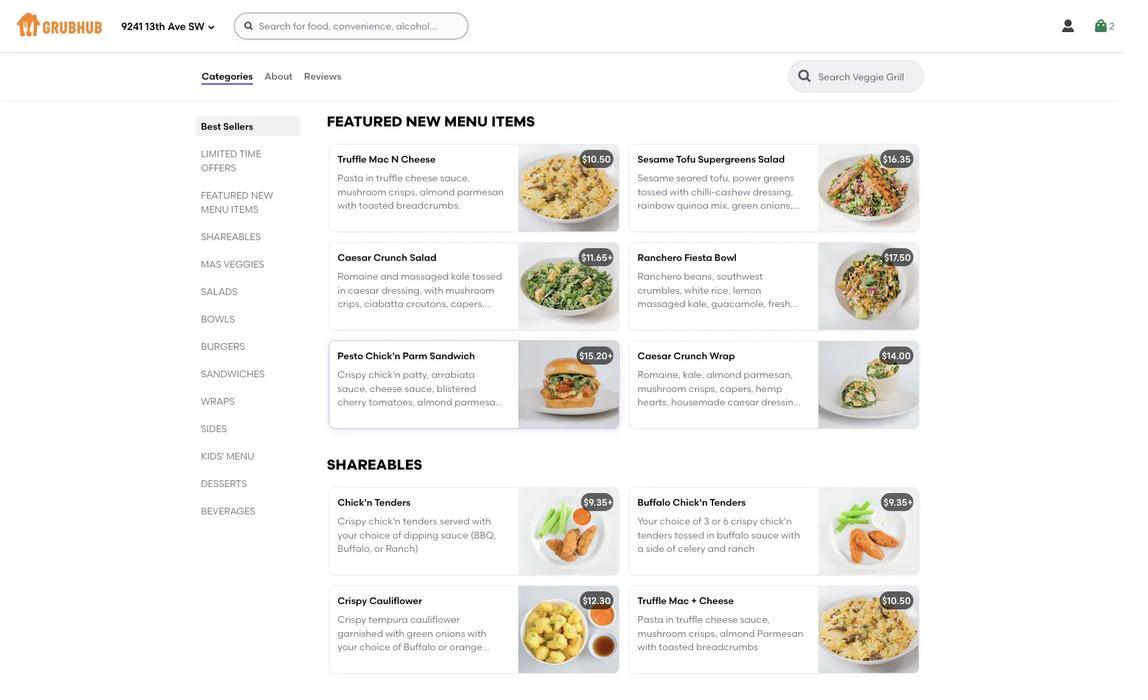 Task type: vqa. For each thing, say whether or not it's contained in the screenshot.
mi
no



Task type: locate. For each thing, give the bounding box(es) containing it.
buffalo chick'n tenders image
[[819, 488, 919, 575]]

0 horizontal spatial svg image
[[894, 60, 910, 76]]

tossed inside your choice of 3 or 6 crispy chick'n tenders tossed in buffalo sauce with a side of celery and ranch
[[674, 530, 704, 541]]

hearts, up 'sandwich'
[[473, 312, 504, 323]]

items
[[491, 113, 535, 130], [231, 204, 259, 215]]

0 horizontal spatial items
[[231, 204, 259, 215]]

caesar up romaine
[[338, 252, 371, 263]]

salad
[[758, 154, 785, 165], [410, 252, 437, 263]]

cheese for truffle mac + cheese
[[699, 596, 734, 607]]

sandwiches tab
[[201, 367, 295, 381]]

side
[[646, 543, 665, 555]]

featured new menu items inside tab
[[201, 190, 273, 215]]

new inside featured new menu items
[[251, 190, 273, 201]]

sauce inside crispy chick'n tenders served with your choice of dipping sauce (bbq, buffalo, or ranch)
[[441, 530, 468, 541]]

hearty
[[647, 26, 676, 37]]

chick'n inside your choice of 3 or 6 crispy chick'n tenders tossed in buffalo sauce with a side of celery and ranch
[[760, 516, 792, 528]]

turk'y cranwich
[[338, 7, 412, 18]]

shareables down bun.
[[327, 457, 422, 474]]

featured new menu items down 'bread'
[[327, 113, 535, 130]]

13th
[[145, 21, 165, 33]]

1 horizontal spatial cheese
[[405, 173, 438, 184]]

green down the cashew
[[732, 200, 758, 211]]

crispy inside crispy chick'n tenders served with your choice of dipping sauce (bbq, buffalo, or ranch)
[[338, 516, 366, 528]]

2 button
[[1093, 14, 1115, 38]]

tenders inside your choice of 3 or 6 crispy chick'n tenders tossed in buffalo sauce with a side of celery and ranch
[[638, 530, 672, 541]]

crispy inside romaine, kale, almond parmesan, mushroom crisps, capers, hemp hearts, housemade caesar dressing (choice beyond steak or crispy chick'n)
[[750, 410, 779, 422]]

or right steak
[[738, 410, 748, 422]]

almond down wrap
[[706, 370, 742, 381]]

crips,
[[338, 298, 362, 310]]

1 vertical spatial sesame
[[638, 173, 674, 184]]

1 vertical spatial buffalo
[[404, 642, 436, 653]]

0 horizontal spatial featured
[[201, 190, 249, 201]]

in inside romaine and massaged kale tossed in caesar dressing, with mushroom crips, ciabatta croutons, capers, almond parmesan and hemp hearts, (add crispy chick'n $3.95).
[[338, 285, 346, 296]]

time
[[239, 148, 261, 159]]

caesar inside romaine and massaged kale tossed in caesar dressing, with mushroom crips, ciabatta croutons, capers, almond parmesan and hemp hearts, (add crispy chick'n $3.95).
[[348, 285, 379, 296]]

0 horizontal spatial featured new menu items
[[201, 190, 273, 215]]

pepper
[[456, 26, 489, 37]]

almond inside crispy chick'n patty, arrabiata sauce, cheese sauce, blistered cherry tomatoes, almond parmesan, basil, basil pesto spread,  on a brioche bun.
[[417, 397, 452, 408]]

caesar for caesar crunch wrap
[[638, 351, 671, 362]]

stuffing
[[440, 67, 474, 78]]

brioche
[[338, 424, 372, 435]]

mushroom down truffle mac n cheese
[[338, 186, 386, 198]]

0 horizontal spatial tossed
[[472, 271, 502, 282]]

choice
[[660, 516, 690, 528], [360, 530, 390, 541], [360, 642, 390, 653]]

pasta inside pasta in truffle cheese sauce, mushroom crisps, almond parmesan with toasted breadcrumbs
[[638, 615, 664, 626]]

0 vertical spatial your
[[338, 530, 357, 541]]

buffalo up your
[[638, 497, 671, 509]]

tossed up rainbow
[[638, 186, 668, 198]]

1 vertical spatial toasted
[[659, 642, 694, 653]]

mas veggies tab
[[201, 257, 295, 271]]

$10.50
[[582, 154, 611, 165], [882, 596, 911, 607]]

0 horizontal spatial dressing,
[[382, 285, 422, 296]]

menu down offers
[[201, 204, 229, 215]]

caesar
[[338, 252, 371, 263], [638, 351, 671, 362]]

0 horizontal spatial buffalo
[[404, 642, 436, 653]]

of right mix
[[697, 26, 706, 37]]

pesto
[[387, 410, 413, 422]]

and down yellow
[[685, 67, 703, 78]]

menu down 'bread'
[[444, 113, 488, 130]]

mac up pasta in truffle cheese sauce, mushroom crisps, almond parmesan with toasted breadcrumbs
[[669, 596, 689, 607]]

and up 'stuffing'
[[440, 53, 458, 64]]

mac
[[369, 154, 389, 165], [669, 596, 689, 607]]

in down truffle mac n cheese
[[366, 173, 374, 184]]

crisps, up breadcrumbs
[[689, 628, 718, 640]]

mas
[[201, 259, 221, 270]]

1 vertical spatial turk'y
[[356, 39, 382, 51]]

pasta inside pasta in truffle cheese sauce, mushroom crisps, almond parmesan with toasted breadcrumbs.
[[338, 173, 364, 184]]

crunch up romaine
[[374, 252, 407, 263]]

green inside sesame seared tofu, power greens tossed with chilli-cashew dressing, rainbow quinoa mix, green onions, tuxedo sesame seeds.
[[732, 200, 758, 211]]

cauliflower
[[410, 615, 460, 626]]

featured new menu items tab
[[201, 188, 295, 216]]

tenders
[[403, 516, 437, 528], [638, 530, 672, 541]]

0 horizontal spatial a
[[465, 410, 471, 422]]

tenders up "6"
[[710, 497, 746, 509]]

about button
[[264, 52, 293, 100]]

almond inside pasta in truffle cheese sauce, mushroom crisps, almond parmesan with toasted breadcrumbs.
[[420, 186, 455, 198]]

cheese right the n
[[401, 154, 436, 165]]

1 horizontal spatial hearts,
[[638, 397, 669, 408]]

spread,
[[415, 410, 449, 422]]

6
[[723, 516, 729, 528]]

limited time offers
[[201, 148, 261, 173]]

capers, down kale
[[451, 298, 485, 310]]

mac for n
[[369, 154, 389, 165]]

crispy inside crispy chick'n patty, arrabiata sauce, cheese sauce, blistered cherry tomatoes, almond parmesan, basil, basil pesto spread,  on a brioche bun.
[[338, 370, 366, 381]]

menu inside featured new menu items
[[201, 204, 229, 215]]

$9.35 + for your choice of 3 or 6 crispy chick'n tenders tossed in buffalo sauce with a side of celery and ranch
[[884, 497, 913, 509]]

parmesan, inside romaine, kale, almond parmesan, mushroom crisps, capers, hemp hearts, housemade caesar dressing (choice beyond steak or crispy chick'n)
[[744, 370, 793, 381]]

sauce, inside pasta in truffle cheese sauce, mushroom crisps, almond parmesan with toasted breadcrumbs
[[740, 615, 770, 626]]

truffle for +
[[676, 615, 703, 626]]

or
[[738, 410, 748, 422], [712, 516, 721, 528], [374, 543, 384, 555], [438, 642, 447, 653]]

in inside your choice of 3 or 6 crispy chick'n tenders tossed in buffalo sauce with a side of celery and ranch
[[707, 530, 715, 541]]

bowls tab
[[201, 312, 295, 326]]

cheese up breadcrumbs.
[[405, 173, 438, 184]]

pesto
[[338, 351, 363, 362]]

a inside crispy chick'n patty, arrabiata sauce, cheese sauce, blistered cherry tomatoes, almond parmesan, basil, basil pesto spread,  on a brioche bun.
[[465, 410, 471, 422]]

1 horizontal spatial green
[[732, 200, 758, 211]]

crisps, up housemade on the right of page
[[689, 383, 718, 394]]

mas veggies
[[201, 259, 264, 270]]

1 vertical spatial menu
[[201, 204, 229, 215]]

of up ranch)
[[393, 530, 402, 541]]

tossed inside romaine and massaged kale tossed in caesar dressing, with mushroom crips, ciabatta croutons, capers, almond parmesan and hemp hearts, (add crispy chick'n $3.95).
[[472, 271, 502, 282]]

limited
[[201, 148, 237, 159]]

svg image
[[1093, 18, 1109, 34], [894, 60, 910, 76]]

toasted down the truffle mac + cheese on the right
[[659, 642, 694, 653]]

with inside pasta in truffle cheese sauce, mushroom crisps, almond parmesan with toasted breadcrumbs
[[638, 642, 657, 653]]

and down the caesar crunch salad
[[381, 271, 399, 282]]

and inside seared prime roots black pepper koji turk'y with cranberry aioli, golden "turkey" gravy, and homemade cranberry stuffing on grilled sourdough bread
[[440, 53, 458, 64]]

0 horizontal spatial caesar
[[348, 285, 379, 296]]

tenders up side on the bottom of page
[[638, 530, 672, 541]]

0 horizontal spatial caesar
[[338, 252, 371, 263]]

sellers
[[223, 121, 253, 132]]

sides
[[201, 423, 227, 435]]

onions, down greens
[[760, 200, 793, 211]]

1 horizontal spatial caesar
[[638, 351, 671, 362]]

cheese inside pasta in truffle cheese sauce, mushroom crisps, almond parmesan with toasted breadcrumbs.
[[405, 173, 438, 184]]

sesame for sesame tofu supergreens salad
[[638, 154, 674, 165]]

(add
[[338, 325, 360, 337]]

1 horizontal spatial $9.35 +
[[884, 497, 913, 509]]

svg image
[[1060, 18, 1077, 34], [243, 21, 254, 31], [207, 23, 215, 31]]

prime
[[372, 26, 399, 37]]

(choice
[[638, 410, 672, 422]]

1 vertical spatial choice
[[360, 530, 390, 541]]

sauce, for truffle mac + cheese
[[740, 615, 770, 626]]

tofu,
[[710, 173, 731, 184]]

salad up massaged
[[410, 252, 437, 263]]

truffle mac n cheese image
[[518, 145, 619, 232]]

new down limited time offers tab
[[251, 190, 273, 201]]

chick'n
[[369, 370, 401, 381], [369, 516, 401, 528], [760, 516, 792, 528]]

1 tenders from the left
[[375, 497, 411, 509]]

almond inside romaine and massaged kale tossed in caesar dressing, with mushroom crips, ciabatta croutons, capers, almond parmesan and hemp hearts, (add crispy chick'n $3.95).
[[338, 312, 373, 323]]

tenders up the dipping
[[403, 516, 437, 528]]

shareables tab
[[201, 230, 295, 244]]

with down "seared"
[[670, 186, 689, 198]]

on right 'stuffing'
[[476, 67, 488, 78]]

capers, inside romaine, kale, almond parmesan, mushroom crisps, capers, hemp hearts, housemade caesar dressing (choice beyond steak or crispy chick'n)
[[720, 383, 754, 394]]

of inside crispy tempura cauliflower garnished with green onions with your choice of buffalo or orange glaze
[[393, 642, 402, 653]]

$14.00
[[882, 351, 911, 362]]

1 your from the top
[[338, 530, 357, 541]]

1 vertical spatial crunch
[[674, 351, 708, 362]]

0 horizontal spatial tenders
[[403, 516, 437, 528]]

onions, inside a hearty mix of tempeh, fable mushrooms, russet potatoes, carrots, yellow onions, celery, rosemary, and thyme
[[705, 53, 737, 64]]

crunch for and
[[374, 252, 407, 263]]

cheese for truffle mac n cheese
[[401, 154, 436, 165]]

romaine,
[[638, 370, 681, 381]]

turk'y down seared
[[356, 39, 382, 51]]

in inside pasta in truffle cheese sauce, mushroom crisps, almond parmesan with toasted breadcrumbs
[[666, 615, 674, 626]]

sauce, up breadcrumbs.
[[440, 173, 470, 184]]

choice down the garnished
[[360, 642, 390, 653]]

in up crips,
[[338, 285, 346, 296]]

with down tempura
[[386, 628, 405, 640]]

0 vertical spatial truffle
[[338, 154, 367, 165]]

0 vertical spatial dressing,
[[753, 186, 793, 198]]

or down onions
[[438, 642, 447, 653]]

2 vertical spatial cheese
[[705, 615, 738, 626]]

0 vertical spatial hearts,
[[473, 312, 504, 323]]

sesame inside sesame seared tofu, power greens tossed with chilli-cashew dressing, rainbow quinoa mix, green onions, tuxedo sesame seeds.
[[638, 173, 674, 184]]

buffalo inside crispy tempura cauliflower garnished with green onions with your choice of buffalo or orange glaze
[[404, 642, 436, 653]]

reviews
[[304, 71, 341, 82]]

1 horizontal spatial cheese
[[699, 596, 734, 607]]

crispy for crispy tempura cauliflower garnished with green onions with your choice of buffalo or orange glaze
[[338, 615, 366, 626]]

pasta down truffle mac n cheese
[[338, 173, 364, 184]]

0 horizontal spatial cheese
[[370, 383, 402, 394]]

beverages
[[201, 506, 256, 517]]

0 horizontal spatial hemp
[[444, 312, 471, 323]]

1 horizontal spatial truffle
[[676, 615, 703, 626]]

dipping
[[404, 530, 439, 541]]

parmesan, up dressing
[[744, 370, 793, 381]]

+ for buffalo
[[608, 497, 613, 509]]

sauce down served at the bottom left of the page
[[441, 530, 468, 541]]

0 vertical spatial salad
[[758, 154, 785, 165]]

0 vertical spatial parmesan,
[[744, 370, 793, 381]]

choice up buffalo,
[[360, 530, 390, 541]]

with inside pasta in truffle cheese sauce, mushroom crisps, almond parmesan with toasted breadcrumbs.
[[338, 200, 357, 211]]

a down blistered
[[465, 410, 471, 422]]

0 horizontal spatial $9.35 +
[[584, 497, 613, 509]]

crisps, inside pasta in truffle cheese sauce, mushroom crisps, almond parmesan with toasted breadcrumbs.
[[389, 186, 418, 198]]

tossed up celery on the bottom right of page
[[674, 530, 704, 541]]

1 horizontal spatial pasta
[[638, 615, 664, 626]]

caesar up romaine,
[[638, 351, 671, 362]]

in down the truffle mac + cheese on the right
[[666, 615, 674, 626]]

blistered
[[437, 383, 476, 394]]

truffle for truffle mac n cheese
[[338, 154, 367, 165]]

with right the "buffalo"
[[781, 530, 800, 541]]

dressing, down greens
[[753, 186, 793, 198]]

1 horizontal spatial tenders
[[638, 530, 672, 541]]

chick'n inside crispy chick'n tenders served with your choice of dipping sauce (bbq, buffalo, or ranch)
[[369, 516, 401, 528]]

or left ranch)
[[374, 543, 384, 555]]

caesar inside romaine, kale, almond parmesan, mushroom crisps, capers, hemp hearts, housemade caesar dressing (choice beyond steak or crispy chick'n)
[[728, 397, 759, 408]]

$11.65
[[582, 252, 608, 263]]

with inside seared prime roots black pepper koji turk'y with cranberry aioli, golden "turkey" gravy, and homemade cranberry stuffing on grilled sourdough bread
[[384, 39, 403, 51]]

0 vertical spatial toasted
[[359, 200, 394, 211]]

pasta for pasta in truffle cheese sauce, mushroom crisps, almond parmesan with toasted breadcrumbs.
[[338, 173, 364, 184]]

crunch up kale,
[[674, 351, 708, 362]]

sesame left the tofu
[[638, 154, 674, 165]]

sauce, up cherry
[[338, 383, 368, 394]]

cranberry down gravy,
[[393, 67, 438, 78]]

almond
[[420, 186, 455, 198], [338, 312, 373, 323], [706, 370, 742, 381], [417, 397, 452, 408], [720, 628, 755, 640]]

1 horizontal spatial new
[[406, 113, 441, 130]]

0 horizontal spatial shareables
[[201, 231, 261, 242]]

1 vertical spatial green
[[407, 628, 433, 640]]

0 vertical spatial green
[[732, 200, 758, 211]]

cheese
[[405, 173, 438, 184], [370, 383, 402, 394], [705, 615, 738, 626]]

2 sesame from the top
[[638, 173, 674, 184]]

0 vertical spatial crunch
[[374, 252, 407, 263]]

hemp inside romaine, kale, almond parmesan, mushroom crisps, capers, hemp hearts, housemade caesar dressing (choice beyond steak or crispy chick'n)
[[756, 383, 782, 394]]

buffalo down cauliflower
[[404, 642, 436, 653]]

with up "turkey"
[[384, 39, 403, 51]]

0 vertical spatial caesar
[[348, 285, 379, 296]]

0 vertical spatial onions,
[[705, 53, 737, 64]]

toasted inside pasta in truffle cheese sauce, mushroom crisps, almond parmesan with toasted breadcrumbs.
[[359, 200, 394, 211]]

reviews button
[[303, 52, 342, 100]]

featured down offers
[[201, 190, 249, 201]]

bun.
[[375, 424, 394, 435]]

mushroom down kale
[[446, 285, 495, 296]]

tomatoes,
[[369, 397, 415, 408]]

1 sauce from the left
[[441, 530, 468, 541]]

0 vertical spatial crisps,
[[389, 186, 418, 198]]

0 vertical spatial caesar
[[338, 252, 371, 263]]

cheese inside pasta in truffle cheese sauce, mushroom crisps, almond parmesan with toasted breadcrumbs
[[705, 615, 738, 626]]

truffle left the n
[[338, 154, 367, 165]]

cheese up breadcrumbs
[[705, 615, 738, 626]]

0 vertical spatial hemp
[[444, 312, 471, 323]]

fable
[[748, 26, 774, 37]]

chick'n inside crispy chick'n patty, arrabiata sauce, cheese sauce, blistered cherry tomatoes, almond parmesan, basil, basil pesto spread,  on a brioche bun.
[[369, 370, 401, 381]]

1 horizontal spatial svg image
[[1093, 18, 1109, 34]]

crispy inside crispy tempura cauliflower garnished with green onions with your choice of buffalo or orange glaze
[[338, 615, 366, 626]]

mushroom inside romaine and massaged kale tossed in caesar dressing, with mushroom crips, ciabatta croutons, capers, almond parmesan and hemp hearts, (add crispy chick'n $3.95).
[[446, 285, 495, 296]]

crispy
[[362, 325, 391, 337], [338, 370, 366, 381], [750, 410, 779, 422], [338, 516, 366, 528], [338, 596, 367, 607], [338, 615, 366, 626]]

almond up spread,
[[417, 397, 452, 408]]

mushroom down the truffle mac + cheese on the right
[[638, 628, 687, 640]]

0 vertical spatial parmesan
[[457, 186, 504, 198]]

kids'
[[201, 451, 224, 462]]

onions, up thyme
[[705, 53, 737, 64]]

tossed right kale
[[472, 271, 502, 282]]

0 horizontal spatial crunch
[[374, 252, 407, 263]]

your inside crispy tempura cauliflower garnished with green onions with your choice of buffalo or orange glaze
[[338, 642, 357, 653]]

1 $9.35 from the left
[[584, 497, 608, 509]]

$10.50 for pasta in truffle cheese sauce, mushroom crisps, almond parmesan with toasted breadcrumbs
[[882, 596, 911, 607]]

$9.35 +
[[584, 497, 613, 509], [884, 497, 913, 509]]

desserts
[[201, 478, 247, 490]]

1 horizontal spatial crunch
[[674, 351, 708, 362]]

truffle mac n cheese
[[338, 154, 436, 165]]

1 horizontal spatial on
[[476, 67, 488, 78]]

supergreens
[[698, 154, 756, 165]]

cheese up pasta in truffle cheese sauce, mushroom crisps, almond parmesan with toasted breadcrumbs
[[699, 596, 734, 607]]

in inside pasta in truffle cheese sauce, mushroom crisps, almond parmesan with toasted breadcrumbs.
[[366, 173, 374, 184]]

1 vertical spatial truffle
[[638, 596, 667, 607]]

0 vertical spatial truffle
[[376, 173, 403, 184]]

your up buffalo,
[[338, 530, 357, 541]]

sandwich
[[430, 351, 475, 362]]

sauce,
[[440, 173, 470, 184], [338, 383, 368, 394], [405, 383, 435, 394], [740, 615, 770, 626]]

1 horizontal spatial tossed
[[638, 186, 668, 198]]

1 horizontal spatial truffle
[[638, 596, 667, 607]]

1 horizontal spatial dressing,
[[753, 186, 793, 198]]

truffle down side on the bottom of page
[[638, 596, 667, 607]]

3
[[704, 516, 709, 528]]

russet
[[696, 39, 723, 51]]

categories button
[[201, 52, 254, 100]]

or right 3
[[712, 516, 721, 528]]

crispy cauliflower
[[338, 596, 422, 607]]

hemp up $3.95).
[[444, 312, 471, 323]]

cherry
[[338, 397, 366, 408]]

2 vertical spatial menu
[[226, 451, 254, 462]]

1 vertical spatial parmesan,
[[455, 397, 504, 408]]

caesar crunch salad image
[[518, 243, 619, 330]]

best sellers tab
[[201, 119, 295, 133]]

chick'n up tomatoes,
[[369, 370, 401, 381]]

2 your from the top
[[338, 642, 357, 653]]

0 vertical spatial shareables
[[201, 231, 261, 242]]

dressing
[[762, 397, 800, 408]]

0 horizontal spatial $9.35
[[584, 497, 608, 509]]

your up glaze
[[338, 642, 357, 653]]

1 vertical spatial truffle
[[676, 615, 703, 626]]

1 horizontal spatial tenders
[[710, 497, 746, 509]]

1 horizontal spatial hemp
[[756, 383, 782, 394]]

"turkey"
[[372, 53, 408, 64]]

0 horizontal spatial truffle
[[338, 154, 367, 165]]

1 vertical spatial cheese
[[699, 596, 734, 607]]

ciabatta
[[364, 298, 404, 310]]

sauce, down patty,
[[405, 383, 435, 394]]

crisps, for +
[[689, 628, 718, 640]]

featured new menu items up shareables tab at left
[[201, 190, 273, 215]]

crisps,
[[389, 186, 418, 198], [689, 383, 718, 394], [689, 628, 718, 640]]

capers, inside romaine and massaged kale tossed in caesar dressing, with mushroom crips, ciabatta croutons, capers, almond parmesan and hemp hearts, (add crispy chick'n $3.95).
[[451, 298, 485, 310]]

0 horizontal spatial hearts,
[[473, 312, 504, 323]]

crisps, inside pasta in truffle cheese sauce, mushroom crisps, almond parmesan with toasted breadcrumbs
[[689, 628, 718, 640]]

1 horizontal spatial parmesan
[[457, 186, 504, 198]]

new
[[406, 113, 441, 130], [251, 190, 273, 201]]

1 vertical spatial on
[[451, 410, 463, 422]]

truffle down truffle mac n cheese
[[376, 173, 403, 184]]

shareables inside tab
[[201, 231, 261, 242]]

hearts, inside romaine and massaged kale tossed in caesar dressing, with mushroom crips, ciabatta croutons, capers, almond parmesan and hemp hearts, (add crispy chick'n $3.95).
[[473, 312, 504, 323]]

0 horizontal spatial onions,
[[705, 53, 737, 64]]

1 vertical spatial caesar
[[728, 397, 759, 408]]

9241 13th ave sw
[[121, 21, 205, 33]]

sandwiches
[[201, 368, 265, 380]]

wrap
[[710, 351, 735, 362]]

sesame tofu supergreens salad image
[[819, 145, 919, 232]]

hemp up dressing
[[756, 383, 782, 394]]

truffle down the truffle mac + cheese on the right
[[676, 615, 703, 626]]

1 $9.35 + from the left
[[584, 497, 613, 509]]

onions, inside sesame seared tofu, power greens tossed with chilli-cashew dressing, rainbow quinoa mix, green onions, tuxedo sesame seeds.
[[760, 200, 793, 211]]

truffle inside pasta in truffle cheese sauce, mushroom crisps, almond parmesan with toasted breadcrumbs.
[[376, 173, 403, 184]]

0 vertical spatial cheese
[[405, 173, 438, 184]]

gravy,
[[410, 53, 438, 64]]

0 vertical spatial choice
[[660, 516, 690, 528]]

toasted inside pasta in truffle cheese sauce, mushroom crisps, almond parmesan with toasted breadcrumbs
[[659, 642, 694, 653]]

1 vertical spatial featured new menu items
[[201, 190, 273, 215]]

with inside sesame seared tofu, power greens tossed with chilli-cashew dressing, rainbow quinoa mix, green onions, tuxedo sesame seeds.
[[670, 186, 689, 198]]

2 $9.35 + from the left
[[884, 497, 913, 509]]

menu right kids'
[[226, 451, 254, 462]]

beverages tab
[[201, 504, 295, 518]]

new down 'bread'
[[406, 113, 441, 130]]

green down cauliflower
[[407, 628, 433, 640]]

capers, up steak
[[720, 383, 754, 394]]

sauce, inside pasta in truffle cheese sauce, mushroom crisps, almond parmesan with toasted breadcrumbs.
[[440, 173, 470, 184]]

1 vertical spatial mac
[[669, 596, 689, 607]]

green
[[732, 200, 758, 211], [407, 628, 433, 640]]

almond up breadcrumbs.
[[420, 186, 455, 198]]

sauce, for truffle mac n cheese
[[440, 173, 470, 184]]

chick'n down chick'n tenders
[[369, 516, 401, 528]]

2 sauce from the left
[[751, 530, 779, 541]]

with up croutons,
[[424, 285, 443, 296]]

chick'n up buffalo,
[[338, 497, 372, 509]]

parmesan, down blistered
[[455, 397, 504, 408]]

shareables up mas veggies
[[201, 231, 261, 242]]

1 vertical spatial parmesan
[[375, 312, 422, 323]]

2 $9.35 from the left
[[884, 497, 908, 509]]

truffle inside pasta in truffle cheese sauce, mushroom crisps, almond parmesan with toasted breadcrumbs
[[676, 615, 703, 626]]

crispy inside romaine and massaged kale tossed in caesar dressing, with mushroom crips, ciabatta croutons, capers, almond parmesan and hemp hearts, (add crispy chick'n $3.95).
[[362, 325, 391, 337]]

2 vertical spatial crisps,
[[689, 628, 718, 640]]

1 horizontal spatial $10.50
[[882, 596, 911, 607]]

1 horizontal spatial shareables
[[327, 457, 422, 474]]

mac left the n
[[369, 154, 389, 165]]

a left side on the bottom of page
[[638, 543, 644, 555]]

items inside featured new menu items tab
[[231, 204, 259, 215]]

1 sesame from the top
[[638, 154, 674, 165]]

chick'n up pesto chick'n parm sandwich
[[393, 325, 427, 337]]

sesame
[[638, 154, 674, 165], [638, 173, 674, 184]]

pasta down the truffle mac + cheese on the right
[[638, 615, 664, 626]]

sauce
[[441, 530, 468, 541], [751, 530, 779, 541]]

0 horizontal spatial pasta
[[338, 173, 364, 184]]

1 horizontal spatial $9.35
[[884, 497, 908, 509]]

1 vertical spatial dressing,
[[382, 285, 422, 296]]

truffle
[[338, 154, 367, 165], [638, 596, 667, 607]]

2 vertical spatial choice
[[360, 642, 390, 653]]

pasta for pasta in truffle cheese sauce, mushroom crisps, almond parmesan with toasted breadcrumbs
[[638, 615, 664, 626]]

almond up breadcrumbs
[[720, 628, 755, 640]]

salads tab
[[201, 285, 295, 299]]

caesar down romaine
[[348, 285, 379, 296]]

cheese inside crispy chick'n patty, arrabiata sauce, cheese sauce, blistered cherry tomatoes, almond parmesan, basil, basil pesto spread,  on a brioche bun.
[[370, 383, 402, 394]]

1 horizontal spatial capers,
[[720, 383, 754, 394]]

main navigation navigation
[[0, 0, 1125, 52]]

roots
[[401, 26, 427, 37]]

$9.35 for your choice of 3 or 6 crispy chick'n tenders tossed in buffalo sauce with a side of celery and ranch
[[884, 497, 908, 509]]

1 horizontal spatial parmesan,
[[744, 370, 793, 381]]

truffle mac + cheese image
[[819, 587, 919, 674]]

0 vertical spatial svg image
[[1093, 18, 1109, 34]]

1 horizontal spatial toasted
[[659, 642, 694, 653]]

buffalo
[[638, 497, 671, 509], [404, 642, 436, 653]]

+ for ranchero
[[608, 252, 613, 263]]

1 vertical spatial $10.50
[[882, 596, 911, 607]]

2 horizontal spatial tossed
[[674, 530, 704, 541]]

hemp inside romaine and massaged kale tossed in caesar dressing, with mushroom crips, ciabatta croutons, capers, almond parmesan and hemp hearts, (add crispy chick'n $3.95).
[[444, 312, 471, 323]]

choice down 'buffalo chick'n tenders' at the bottom of the page
[[660, 516, 690, 528]]

toasted down truffle mac n cheese
[[359, 200, 394, 211]]

on right spread,
[[451, 410, 463, 422]]

0 vertical spatial pasta
[[338, 173, 364, 184]]



Task type: describe. For each thing, give the bounding box(es) containing it.
mushroom inside pasta in truffle cheese sauce, mushroom crisps, almond parmesan with toasted breadcrumbs
[[638, 628, 687, 640]]

burgers
[[201, 341, 245, 352]]

served
[[440, 516, 470, 528]]

veggies
[[224, 259, 264, 270]]

almond inside pasta in truffle cheese sauce, mushroom crisps, almond parmesan with toasted breadcrumbs
[[720, 628, 755, 640]]

your inside crispy chick'n tenders served with your choice of dipping sauce (bbq, buffalo, or ranch)
[[338, 530, 357, 541]]

1 horizontal spatial featured
[[327, 113, 403, 130]]

with inside your choice of 3 or 6 crispy chick'n tenders tossed in buffalo sauce with a side of celery and ranch
[[781, 530, 800, 541]]

$15.20
[[580, 351, 608, 362]]

crisps, inside romaine, kale, almond parmesan, mushroom crisps, capers, hemp hearts, housemade caesar dressing (choice beyond steak or crispy chick'n)
[[689, 383, 718, 394]]

a inside your choice of 3 or 6 crispy chick'n tenders tossed in buffalo sauce with a side of celery and ranch
[[638, 543, 644, 555]]

choice inside crispy chick'n tenders served with your choice of dipping sauce (bbq, buffalo, or ranch)
[[360, 530, 390, 541]]

crispy
[[731, 516, 758, 528]]

chick'n tenders
[[338, 497, 411, 509]]

0 horizontal spatial salad
[[410, 252, 437, 263]]

hearts, inside romaine, kale, almond parmesan, mushroom crisps, capers, hemp hearts, housemade caesar dressing (choice beyond steak or crispy chick'n)
[[638, 397, 669, 408]]

Search for food, convenience, alcohol... search field
[[234, 13, 469, 40]]

1 horizontal spatial salad
[[758, 154, 785, 165]]

caesar for caesar crunch salad
[[338, 252, 371, 263]]

and inside your choice of 3 or 6 crispy chick'n tenders tossed in buffalo sauce with a side of celery and ranch
[[708, 543, 726, 555]]

chick'n for sauce,
[[369, 370, 401, 381]]

orange
[[450, 642, 483, 653]]

mushroom inside romaine, kale, almond parmesan, mushroom crisps, capers, hemp hearts, housemade caesar dressing (choice beyond steak or crispy chick'n)
[[638, 383, 687, 394]]

basil
[[364, 410, 385, 422]]

burgers tab
[[201, 340, 295, 354]]

kids' menu
[[201, 451, 254, 462]]

0 vertical spatial menu
[[444, 113, 488, 130]]

sauce, for pesto chick'n parm sandwich
[[338, 383, 368, 394]]

greens
[[764, 173, 794, 184]]

croutons,
[[406, 298, 448, 310]]

breadcrumbs.
[[396, 200, 460, 211]]

search icon image
[[797, 68, 813, 84]]

$11.65 +
[[582, 252, 613, 263]]

0 vertical spatial buffalo
[[638, 497, 671, 509]]

kale
[[451, 271, 470, 282]]

about
[[264, 71, 293, 82]]

harvest mushroom stew image
[[819, 0, 919, 85]]

1 horizontal spatial svg image
[[243, 21, 254, 31]]

$9.35 + for crispy chick'n tenders served with your choice of dipping sauce (bbq, buffalo, or ranch)
[[584, 497, 613, 509]]

1 vertical spatial svg image
[[894, 60, 910, 76]]

desserts tab
[[201, 477, 295, 491]]

thyme
[[705, 67, 734, 78]]

buffalo chick'n tenders
[[638, 497, 746, 509]]

yellow
[[675, 53, 703, 64]]

cauliflower
[[369, 596, 422, 607]]

or inside crispy tempura cauliflower garnished with green onions with your choice of buffalo or orange glaze
[[438, 642, 447, 653]]

romaine and massaged kale tossed in caesar dressing, with mushroom crips, ciabatta croutons, capers, almond parmesan and hemp hearts, (add crispy chick'n $3.95).
[[338, 271, 504, 337]]

1 vertical spatial cranberry
[[393, 67, 438, 78]]

menu inside tab
[[226, 451, 254, 462]]

buffalo
[[717, 530, 749, 541]]

cheese for truffle mac + cheese
[[705, 615, 738, 626]]

potatoes,
[[725, 39, 769, 51]]

almond inside romaine, kale, almond parmesan, mushroom crisps, capers, hemp hearts, housemade caesar dressing (choice beyond steak or crispy chick'n)
[[706, 370, 742, 381]]

of left 3
[[693, 516, 702, 528]]

1 vertical spatial shareables
[[327, 457, 422, 474]]

chick'n up 3
[[673, 497, 708, 509]]

with inside crispy chick'n tenders served with your choice of dipping sauce (bbq, buffalo, or ranch)
[[472, 516, 491, 528]]

sides tab
[[201, 422, 295, 436]]

mushroom inside pasta in truffle cheese sauce, mushroom crisps, almond parmesan with toasted breadcrumbs.
[[338, 186, 386, 198]]

turk'y inside seared prime roots black pepper koji turk'y with cranberry aioli, golden "turkey" gravy, and homemade cranberry stuffing on grilled sourdough bread
[[356, 39, 382, 51]]

with up 'orange'
[[468, 628, 487, 640]]

0 horizontal spatial svg image
[[207, 23, 215, 31]]

sauce inside your choice of 3 or 6 crispy chick'n tenders tossed in buffalo sauce with a side of celery and ranch
[[751, 530, 779, 541]]

crispy chick'n tenders served with your choice of dipping sauce (bbq, buffalo, or ranch)
[[338, 516, 496, 555]]

and inside a hearty mix of tempeh, fable mushrooms, russet potatoes, carrots, yellow onions, celery, rosemary, and thyme
[[685, 67, 703, 78]]

crispy tempura cauliflower garnished with green onions with your choice of buffalo or orange glaze
[[338, 615, 487, 667]]

sesame tofu supergreens salad
[[638, 154, 785, 165]]

dressing, inside romaine and massaged kale tossed in caesar dressing, with mushroom crips, ciabatta croutons, capers, almond parmesan and hemp hearts, (add crispy chick'n $3.95).
[[382, 285, 422, 296]]

caesar crunch salad
[[338, 252, 437, 263]]

$10.50 for pasta in truffle cheese sauce, mushroom crisps, almond parmesan with toasted breadcrumbs.
[[582, 154, 611, 165]]

or inside your choice of 3 or 6 crispy chick'n tenders tossed in buffalo sauce with a side of celery and ranch
[[712, 516, 721, 528]]

chick'n left the parm
[[366, 351, 400, 362]]

0 vertical spatial new
[[406, 113, 441, 130]]

9241
[[121, 21, 143, 33]]

limited time offers tab
[[201, 147, 295, 175]]

svg image inside 2 button
[[1093, 18, 1109, 34]]

chick'n tenders image
[[518, 488, 619, 575]]

wraps tab
[[201, 395, 295, 409]]

sw
[[188, 21, 205, 33]]

beyond
[[674, 410, 708, 422]]

rainbow
[[638, 200, 675, 211]]

with inside romaine and massaged kale tossed in caesar dressing, with mushroom crips, ciabatta croutons, capers, almond parmesan and hemp hearts, (add crispy chick'n $3.95).
[[424, 285, 443, 296]]

truffle for n
[[376, 173, 403, 184]]

sourdough
[[368, 80, 417, 92]]

on inside crispy chick'n patty, arrabiata sauce, cheese sauce, blistered cherry tomatoes, almond parmesan, basil, basil pesto spread,  on a brioche bun.
[[451, 410, 463, 422]]

tossed inside sesame seared tofu, power greens tossed with chilli-cashew dressing, rainbow quinoa mix, green onions, tuxedo sesame seeds.
[[638, 186, 668, 198]]

bread
[[419, 80, 447, 92]]

green inside crispy tempura cauliflower garnished with green onions with your choice of buffalo or orange glaze
[[407, 628, 433, 640]]

of inside crispy chick'n tenders served with your choice of dipping sauce (bbq, buffalo, or ranch)
[[393, 530, 402, 541]]

chick'n inside romaine and massaged kale tossed in caesar dressing, with mushroom crips, ciabatta croutons, capers, almond parmesan and hemp hearts, (add crispy chick'n $3.95).
[[393, 325, 427, 337]]

rosemary,
[[638, 67, 683, 78]]

on inside seared prime roots black pepper koji turk'y with cranberry aioli, golden "turkey" gravy, and homemade cranberry stuffing on grilled sourdough bread
[[476, 67, 488, 78]]

0 vertical spatial cranberry
[[405, 39, 450, 51]]

choice inside your choice of 3 or 6 crispy chick'n tenders tossed in buffalo sauce with a side of celery and ranch
[[660, 516, 690, 528]]

$12.30
[[583, 596, 611, 607]]

best sellers
[[201, 121, 253, 132]]

koji
[[338, 39, 354, 51]]

ranch
[[728, 543, 755, 555]]

parmesan inside romaine and massaged kale tossed in caesar dressing, with mushroom crips, ciabatta croutons, capers, almond parmesan and hemp hearts, (add crispy chick'n $3.95).
[[375, 312, 422, 323]]

$9.35 for crispy chick'n tenders served with your choice of dipping sauce (bbq, buffalo, or ranch)
[[584, 497, 608, 509]]

2 tenders from the left
[[710, 497, 746, 509]]

pasta in truffle cheese sauce, mushroom crisps, almond parmesan with toasted breadcrumbs.
[[338, 173, 504, 211]]

cheese for truffle mac n cheese
[[405, 173, 438, 184]]

of right side on the bottom of page
[[667, 543, 676, 555]]

dressing, inside sesame seared tofu, power greens tossed with chilli-cashew dressing, rainbow quinoa mix, green onions, tuxedo sesame seeds.
[[753, 186, 793, 198]]

chick'n for choice
[[369, 516, 401, 528]]

parm
[[403, 351, 427, 362]]

crisps, for n
[[389, 186, 418, 198]]

ranchero fiesta bowl image
[[819, 243, 919, 330]]

ranchero fiesta bowl
[[638, 252, 737, 263]]

massaged
[[401, 271, 449, 282]]

glaze
[[338, 655, 362, 667]]

1 horizontal spatial featured new menu items
[[327, 113, 535, 130]]

tempura
[[369, 615, 408, 626]]

cashew
[[716, 186, 751, 198]]

featured inside featured new menu items
[[201, 190, 249, 201]]

toasted for breadcrumbs.
[[359, 200, 394, 211]]

a
[[638, 26, 644, 37]]

parmesan inside pasta in truffle cheese sauce, mushroom crisps, almond parmesan with toasted breadcrumbs.
[[457, 186, 504, 198]]

cranwich
[[367, 7, 412, 18]]

pesto chick'n parm sandwich image
[[518, 342, 619, 429]]

aioli,
[[452, 39, 473, 51]]

and down croutons,
[[424, 312, 442, 323]]

your
[[638, 516, 658, 528]]

celery,
[[740, 53, 769, 64]]

+ for caesar
[[608, 351, 613, 362]]

crispy for crispy chick'n tenders served with your choice of dipping sauce (bbq, buffalo, or ranch)
[[338, 516, 366, 528]]

carrots,
[[638, 53, 673, 64]]

caesar crunch wrap image
[[819, 342, 919, 429]]

$15.20 +
[[580, 351, 613, 362]]

pasta in truffle cheese sauce, mushroom crisps, almond parmesan with toasted breadcrumbs
[[638, 615, 804, 653]]

onions
[[436, 628, 465, 640]]

or inside crispy chick'n tenders served with your choice of dipping sauce (bbq, buffalo, or ranch)
[[374, 543, 384, 555]]

turk'y cranwich image
[[518, 0, 619, 85]]

tofu
[[676, 154, 696, 165]]

crispy cauliflower image
[[518, 587, 619, 674]]

1 horizontal spatial items
[[491, 113, 535, 130]]

best
[[201, 121, 221, 132]]

tenders inside crispy chick'n tenders served with your choice of dipping sauce (bbq, buffalo, or ranch)
[[403, 516, 437, 528]]

power
[[733, 173, 761, 184]]

choice inside crispy tempura cauliflower garnished with green onions with your choice of buffalo or orange glaze
[[360, 642, 390, 653]]

Search Veggie Grill search field
[[817, 70, 920, 83]]

a hearty mix of tempeh, fable mushrooms, russet potatoes, carrots, yellow onions, celery, rosemary, and thyme
[[638, 26, 774, 78]]

sesame for sesame seared tofu, power greens tossed with chilli-cashew dressing, rainbow quinoa mix, green onions, tuxedo sesame seeds.
[[638, 173, 674, 184]]

kids' menu tab
[[201, 449, 295, 464]]

arrabiata
[[431, 370, 475, 381]]

celery
[[678, 543, 706, 555]]

romaine, kale, almond parmesan, mushroom crisps, capers, hemp hearts, housemade caesar dressing (choice beyond steak or crispy chick'n)
[[638, 370, 800, 435]]

0 vertical spatial turk'y
[[338, 7, 365, 18]]

truffle for truffle mac + cheese
[[638, 596, 667, 607]]

2 horizontal spatial svg image
[[1060, 18, 1077, 34]]

seeds.
[[709, 213, 738, 225]]

mac for +
[[669, 596, 689, 607]]

salads
[[201, 286, 238, 297]]

ave
[[168, 21, 186, 33]]

toasted for breadcrumbs
[[659, 642, 694, 653]]

crispy for crispy cauliflower
[[338, 596, 367, 607]]

2
[[1109, 20, 1115, 32]]

crispy for crispy chick'n patty, arrabiata sauce, cheese sauce, blistered cherry tomatoes, almond parmesan, basil, basil pesto spread,  on a brioche bun.
[[338, 370, 366, 381]]

fiesta
[[685, 252, 712, 263]]

parmesan, inside crispy chick'n patty, arrabiata sauce, cheese sauce, blistered cherry tomatoes, almond parmesan, basil, basil pesto spread,  on a brioche bun.
[[455, 397, 504, 408]]

garnished
[[338, 628, 383, 640]]

chick'n)
[[638, 424, 675, 435]]

of inside a hearty mix of tempeh, fable mushrooms, russet potatoes, carrots, yellow onions, celery, rosemary, and thyme
[[697, 26, 706, 37]]

your choice of 3 or 6 crispy chick'n tenders tossed in buffalo sauce with a side of celery and ranch
[[638, 516, 800, 555]]

romaine
[[338, 271, 378, 282]]

golden
[[338, 53, 369, 64]]

or inside romaine, kale, almond parmesan, mushroom crisps, capers, hemp hearts, housemade caesar dressing (choice beyond steak or crispy chick'n)
[[738, 410, 748, 422]]

crunch for kale,
[[674, 351, 708, 362]]

seared prime roots black pepper koji turk'y with cranberry aioli, golden "turkey" gravy, and homemade cranberry stuffing on grilled sourdough bread
[[338, 26, 489, 92]]



